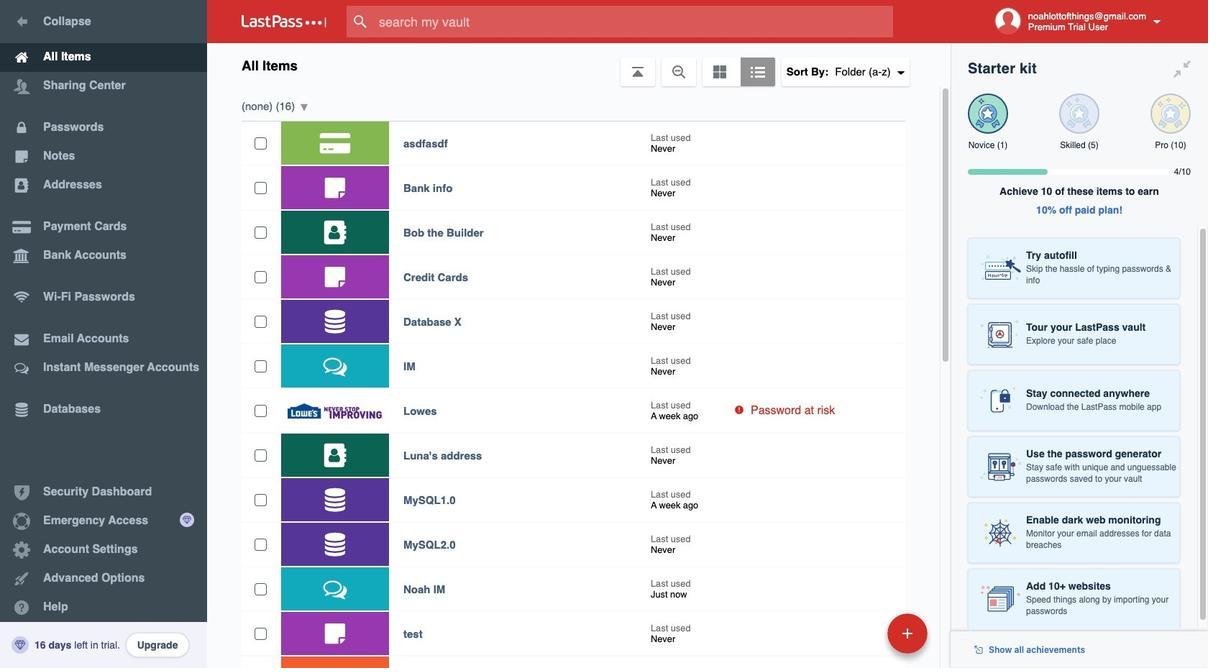 Task type: locate. For each thing, give the bounding box(es) containing it.
new item element
[[789, 613, 933, 654]]

vault options navigation
[[207, 43, 951, 86]]

new item navigation
[[789, 609, 936, 668]]

lastpass image
[[242, 15, 327, 28]]

main navigation navigation
[[0, 0, 207, 668]]

Search search field
[[347, 6, 921, 37]]



Task type: describe. For each thing, give the bounding box(es) containing it.
search my vault text field
[[347, 6, 921, 37]]



Task type: vqa. For each thing, say whether or not it's contained in the screenshot.
text field
no



